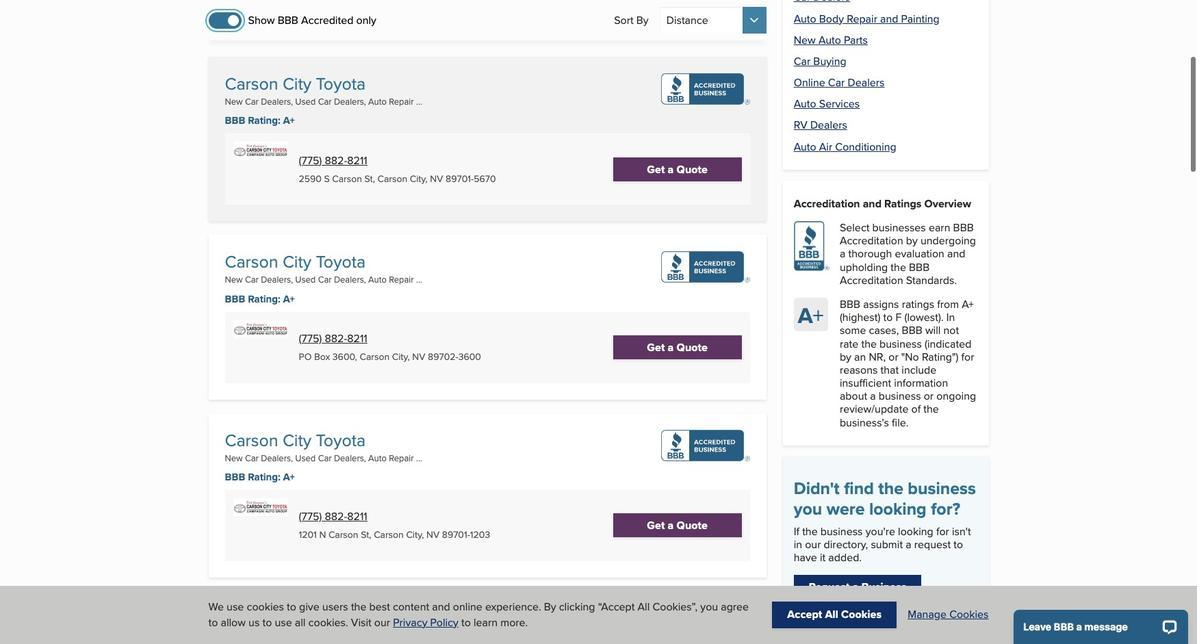 Task type: describe. For each thing, give the bounding box(es) containing it.
1201
[[299, 528, 317, 541]]

carson city toyota link for (775) 882-8211 1201 n carson st , carson city, nv 89701-1203
[[225, 427, 366, 452]]

a+ inside bbb assigns ratings from a+ (highest) to f (lowest). in some cases, bbb will not rate the business (indicated by an nr, or "no rating") for reasons that include insufficient information about a business or ongoing review/update of the business's file.
[[962, 296, 974, 312]]

business up isn't at right bottom
[[908, 476, 976, 501]]

repair inside the auto body repair and painting new auto parts car buying online car dealers auto services rv dealers auto air conditioning
[[847, 11, 877, 26]]

accreditation and ratings overview
[[794, 196, 971, 211]]

0 horizontal spatial use
[[227, 599, 244, 615]]

s
[[324, 171, 330, 185]]

used for (775) 882-8211 2590 s carson st , carson city, nv 89701-5670
[[295, 95, 316, 108]]

2 horizontal spatial dealers
[[848, 75, 885, 90]]

882- for (775) 882-8211 2590 s carson st , carson city, nv 89701-5670
[[325, 152, 347, 168]]

(775) for (775) 882-8211 2590 s carson st , carson city, nv 89701-5670
[[299, 152, 322, 168]]

upholding
[[840, 259, 888, 275]]

and inside the we use cookies to give users the best content and online experience. by clicking "accept all cookies", you agree to allow us to use all cookies. visit our
[[432, 599, 450, 615]]

body
[[819, 11, 844, 26]]

undergoing
[[921, 233, 976, 249]]

a
[[798, 299, 813, 331]]

include
[[902, 362, 937, 378]]

n
[[319, 528, 326, 541]]

, inside (775) 882-8211 po box 3600 , carson city, nv 89702-3600
[[355, 350, 357, 363]]

a+ for (775) 882-8211 1201 n carson st , carson city, nv 89701-1203
[[283, 469, 295, 484]]

if
[[794, 523, 799, 539]]

valley
[[271, 606, 316, 630]]

st for (775) 882-8211 1201 n carson st , carson city, nv 89701-1203
[[361, 528, 369, 541]]

5670
[[474, 171, 496, 185]]

were
[[827, 496, 865, 521]]

(775) for (775) 882-8211 1201 n carson st , carson city, nv 89701-1203
[[299, 509, 322, 524]]

a +
[[798, 299, 824, 331]]

(775) 882-8211 1201 n carson st , carson city, nv 89701-1203
[[299, 509, 490, 541]]

and up select
[[863, 196, 882, 211]]

about
[[840, 388, 867, 404]]

used for (775) 882-8211 1201 n carson st , carson city, nv 89701-1203
[[295, 451, 316, 464]]

882- for (775) 882-8211 po box 3600 , carson city, nv 89702-3600
[[325, 330, 347, 346]]

manage
[[908, 607, 947, 622]]

"no
[[901, 349, 919, 365]]

have
[[794, 550, 817, 566]]

information
[[894, 375, 948, 391]]

(indicated
[[925, 336, 971, 351]]

get a quote for (775) 882-8211 po box 3600 , carson city, nv 89702-3600
[[647, 339, 708, 355]]

8211 for (775) 882-8211 po box 3600 , carson city, nv 89702-3600
[[347, 330, 367, 346]]

2 3600 from the left
[[458, 350, 481, 363]]

only
[[356, 12, 376, 28]]

ratings
[[884, 196, 922, 211]]

business's
[[840, 415, 889, 430]]

carson inside (775) 882-8211 po box 3600 , carson city, nv 89702-3600
[[360, 350, 390, 363]]

air
[[819, 139, 832, 154]]

the right rate
[[861, 336, 877, 351]]

for inside bbb assigns ratings from a+ (highest) to f (lowest). in some cases, bbb will not rate the business (indicated by an nr, or "no rating") for reasons that include insufficient information about a business or ongoing review/update of the business's file.
[[961, 349, 974, 365]]

carson city toyota link for (775) 882-8211 po box 3600 , carson city, nv 89702-3600
[[225, 249, 366, 274]]

manage cookies button
[[908, 607, 989, 623]]

f
[[896, 309, 902, 325]]

agree
[[721, 599, 749, 615]]

rv dealers link
[[794, 117, 847, 133]]

conditioning
[[835, 139, 896, 154]]

auto air conditioning link
[[794, 139, 896, 154]]

evaluation
[[895, 246, 944, 262]]

cookies
[[247, 599, 284, 615]]

will
[[925, 323, 941, 338]]

bbb inside button
[[278, 12, 298, 28]]

eagle valley motors link
[[225, 606, 373, 630]]

ongoing
[[937, 388, 976, 404]]

show
[[248, 12, 275, 28]]

show bbb accredited only button
[[208, 11, 376, 30]]

rating: for (775) 882-8211 2590 s carson st , carson city, nv 89701-5670
[[248, 113, 280, 128]]

business down were
[[821, 523, 863, 539]]

0 vertical spatial accreditation
[[794, 196, 860, 211]]

get a quote for (775) 882-8211 2590 s carson st , carson city, nv 89701-5670
[[647, 161, 708, 177]]

get a quote link for (775) 882-8211 po box 3600 , carson city, nv 89702-3600
[[613, 335, 742, 359]]

the inside the select businesses earn bbb accreditation by undergoing a thorough evaluation and upholding the bbb accreditation standards.
[[891, 259, 906, 275]]

po
[[299, 350, 312, 363]]

used inside eagle valley motors used car dealers
[[225, 630, 245, 642]]

quote for (775) 882-8211 2590 s carson st , carson city, nv 89701-5670
[[677, 161, 708, 177]]

2 cookies from the left
[[949, 607, 989, 622]]

city for (775) 882-8211 2590 s carson st , carson city, nv 89701-5670
[[283, 71, 311, 96]]

1 horizontal spatial or
[[924, 388, 934, 404]]

to left allow in the left bottom of the page
[[208, 614, 218, 630]]

, for (775) 882-8211 2590 s carson st , carson city, nv 89701-5670
[[373, 171, 375, 185]]

new for (775) 882-8211 1201 n carson st , carson city, nv 89701-1203
[[225, 451, 243, 464]]

earn
[[929, 220, 950, 235]]

new for (775) 882-8211 2590 s carson st , carson city, nv 89701-5670
[[225, 95, 243, 108]]

policy
[[430, 614, 459, 630]]

(lowest).
[[904, 309, 944, 325]]

89701- for (775) 882-8211 2590 s carson st , carson city, nv 89701-5670
[[446, 171, 474, 185]]

auto services link
[[794, 96, 860, 112]]

8211 for (775) 882-8211 2590 s carson st , carson city, nv 89701-5670
[[347, 152, 367, 168]]

some
[[840, 323, 866, 338]]

all inside button
[[825, 607, 838, 622]]

accept
[[787, 607, 822, 622]]

get for (775) 882-8211 2590 s carson st , carson city, nv 89701-5670
[[647, 161, 665, 177]]

a inside the select businesses earn bbb accreditation by undergoing a thorough evaluation and upholding the bbb accreditation standards.
[[840, 246, 846, 262]]

accept all cookies
[[787, 607, 882, 622]]

rating: for (775) 882-8211 po box 3600 , carson city, nv 89702-3600
[[248, 291, 280, 306]]

car buying link
[[794, 53, 846, 69]]

clicking
[[559, 599, 595, 615]]

cookies",
[[653, 599, 698, 615]]

allow
[[221, 614, 246, 630]]

(highest)
[[840, 309, 880, 325]]

file.
[[892, 415, 909, 430]]

+
[[813, 299, 824, 330]]

89702-
[[428, 350, 458, 363]]

request
[[809, 579, 850, 595]]

request a business link
[[794, 575, 922, 599]]

online
[[453, 599, 482, 615]]

2 vertical spatial accreditation
[[840, 272, 903, 288]]

a inside bbb assigns ratings from a+ (highest) to f (lowest). in some cases, bbb will not rate the business (indicated by an nr, or "no rating") for reasons that include insufficient information about a business or ongoing review/update of the business's file.
[[870, 388, 876, 404]]

(775) 882-8211 2590 s carson st , carson city, nv 89701-5670
[[299, 152, 496, 185]]

added.
[[828, 550, 862, 566]]

businesses
[[872, 220, 926, 235]]

get a quote for (775) 882-8211 1201 n carson st , carson city, nv 89701-1203
[[647, 518, 708, 533]]

content
[[393, 599, 429, 615]]

all inside the we use cookies to give users the best content and online experience. by clicking "accept all cookies", you agree to allow us to use all cookies. visit our
[[638, 599, 650, 615]]

more.
[[500, 614, 528, 630]]

standards.
[[906, 272, 957, 288]]

(775) 882-8211 link for (775) 882-8211 po box 3600 , carson city, nv 89702-3600
[[299, 330, 367, 346]]

accredited business image for (775) 882-8211 2590 s carson st , carson city, nv 89701-5670
[[661, 73, 750, 105]]

our inside the we use cookies to give users the best content and online experience. by clicking "accept all cookies", you agree to allow us to use all cookies. visit our
[[374, 614, 390, 630]]

882- for (775) 882-8211 1201 n carson st , carson city, nv 89701-1203
[[325, 509, 347, 524]]

1 horizontal spatial use
[[275, 614, 292, 630]]

"accept
[[598, 599, 635, 615]]

the right find
[[878, 476, 903, 501]]

in
[[794, 537, 802, 552]]

toyota for (775) 882-8211 2590 s carson st , carson city, nv 89701-5670
[[316, 71, 366, 96]]

by inside bbb assigns ratings from a+ (highest) to f (lowest). in some cases, bbb will not rate the business (indicated by an nr, or "no rating") for reasons that include insufficient information about a business or ongoing review/update of the business's file.
[[840, 349, 851, 365]]

review/update
[[840, 401, 909, 417]]

it
[[820, 550, 826, 566]]

all
[[295, 614, 306, 630]]

find
[[844, 476, 874, 501]]

new for (775) 882-8211 po box 3600 , carson city, nv 89702-3600
[[225, 273, 243, 286]]

our inside didn't find the business you were looking for? if the business you're looking for isn't in our directory, submit a request to have it added.
[[805, 537, 821, 552]]



Task type: vqa. For each thing, say whether or not it's contained in the screenshot.


Task type: locate. For each thing, give the bounding box(es) containing it.
2 rating: from the top
[[248, 291, 280, 306]]

, right n
[[369, 528, 371, 541]]

1203
[[470, 528, 490, 541]]

st right "s"
[[364, 171, 373, 185]]

0 horizontal spatial dealers
[[264, 630, 294, 642]]

all right "accept
[[638, 599, 650, 615]]

the inside the we use cookies to give users the best content and online experience. by clicking "accept all cookies", you agree to allow us to use all cookies. visit our
[[351, 599, 366, 615]]

nv left 1203
[[426, 528, 440, 541]]

a+ for (775) 882-8211 2590 s carson st , carson city, nv 89701-5670
[[283, 113, 295, 128]]

st inside (775) 882-8211 2590 s carson st , carson city, nv 89701-5670
[[364, 171, 373, 185]]

bbb assigns ratings from a+ (highest) to f (lowest). in some cases, bbb will not rate the business (indicated by an nr, or "no rating") for reasons that include insufficient information about a business or ongoing review/update of the business's file.
[[840, 296, 976, 430]]

you up if
[[794, 496, 822, 521]]

0 vertical spatial nv
[[430, 171, 443, 185]]

use
[[227, 599, 244, 615], [275, 614, 292, 630]]

2 carson city toyota new car dealers, used car dealers, auto repair ... bbb rating: a+ from the top
[[225, 249, 422, 306]]

accredited business image for (775) 882-8211 1201 n carson st , carson city, nv 89701-1203
[[661, 430, 750, 461]]

to left f
[[883, 309, 893, 325]]

rating:
[[248, 113, 280, 128], [248, 291, 280, 306], [248, 469, 280, 484]]

0 vertical spatial city,
[[410, 171, 428, 185]]

city
[[283, 71, 311, 96], [283, 249, 311, 274], [283, 427, 311, 452]]

0 vertical spatial toyota
[[316, 71, 366, 96]]

2 horizontal spatial ,
[[373, 171, 375, 185]]

learn
[[474, 614, 498, 630]]

toyota for (775) 882-8211 po box 3600 , carson city, nv 89702-3600
[[316, 249, 366, 274]]

2 vertical spatial city,
[[406, 528, 424, 541]]

2 vertical spatial dealers
[[264, 630, 294, 642]]

carson city toyota new car dealers, used car dealers, auto repair ... bbb rating: a+ for (775) 882-8211 2590 s carson st , carson city, nv 89701-5670
[[225, 71, 422, 128]]

you
[[794, 496, 822, 521], [700, 599, 718, 615]]

1 vertical spatial 8211
[[347, 330, 367, 346]]

bbb
[[278, 12, 298, 28], [225, 113, 245, 128], [953, 220, 974, 235], [909, 259, 930, 275], [225, 291, 245, 306], [840, 296, 860, 312], [902, 323, 922, 338], [225, 469, 245, 484]]

3 8211 from the top
[[347, 509, 367, 524]]

882-
[[325, 152, 347, 168], [325, 330, 347, 346], [325, 509, 347, 524]]

89701- for (775) 882-8211 1201 n carson st , carson city, nv 89701-1203
[[442, 528, 470, 541]]

select businesses earn bbb accreditation by undergoing a thorough evaluation and upholding the bbb accreditation standards.
[[840, 220, 976, 288]]

2 accredited business image from the top
[[661, 251, 750, 283]]

2 get a quote link from the top
[[613, 335, 742, 359]]

rv
[[794, 117, 808, 133]]

0 vertical spatial rating:
[[248, 113, 280, 128]]

0 horizontal spatial all
[[638, 599, 650, 615]]

accredited business image for (775) 882-8211 po box 3600 , carson city, nv 89702-3600
[[661, 251, 750, 283]]

give
[[299, 599, 319, 615]]

1 vertical spatial for
[[936, 523, 949, 539]]

eagle
[[225, 606, 267, 630]]

2 882- from the top
[[325, 330, 347, 346]]

882- inside (775) 882-8211 po box 3600 , carson city, nv 89702-3600
[[325, 330, 347, 346]]

(775) 882-8211 link for (775) 882-8211 1201 n carson st , carson city, nv 89701-1203
[[299, 509, 367, 524]]

visit
[[351, 614, 371, 630]]

city, inside (775) 882-8211 1201 n carson st , carson city, nv 89701-1203
[[406, 528, 424, 541]]

select
[[840, 220, 870, 235]]

dealers up services
[[848, 75, 885, 90]]

(775) up po
[[299, 330, 322, 346]]

(775) 882-8211 po box 3600 , carson city, nv 89702-3600
[[299, 330, 481, 363]]

thorough
[[848, 246, 892, 262]]

0 vertical spatial (775) 882-8211 link
[[299, 152, 367, 168]]

accreditation up "assigns"
[[840, 272, 903, 288]]

used for (775) 882-8211 po box 3600 , carson city, nv 89702-3600
[[295, 273, 316, 286]]

users
[[322, 599, 348, 615]]

2 vertical spatial (775)
[[299, 509, 322, 524]]

3 rating: from the top
[[248, 469, 280, 484]]

for right rating")
[[961, 349, 974, 365]]

0 horizontal spatial you
[[700, 599, 718, 615]]

an
[[854, 349, 866, 365]]

rating: for (775) 882-8211 1201 n carson st , carson city, nv 89701-1203
[[248, 469, 280, 484]]

0 horizontal spatial ,
[[355, 350, 357, 363]]

new inside the auto body repair and painting new auto parts car buying online car dealers auto services rv dealers auto air conditioning
[[794, 32, 816, 48]]

2 (775) from the top
[[299, 330, 322, 346]]

2 vertical spatial ,
[[369, 528, 371, 541]]

repair for (775) 882-8211 1201 n carson st , carson city, nv 89701-1203
[[389, 451, 414, 464]]

1 cookies from the left
[[841, 607, 882, 622]]

and down earn
[[947, 246, 965, 262]]

2 vertical spatial (775) 882-8211 link
[[299, 509, 367, 524]]

1 vertical spatial our
[[374, 614, 390, 630]]

2 get from the top
[[647, 339, 665, 355]]

accreditation up select
[[794, 196, 860, 211]]

8211 inside (775) 882-8211 2590 s carson st , carson city, nv 89701-5670
[[347, 152, 367, 168]]

city, for (775) 882-8211 1201 n carson st , carson city, nv 89701-1203
[[406, 528, 424, 541]]

accreditation standards image
[[794, 221, 829, 271]]

1 vertical spatial nv
[[412, 350, 425, 363]]

nv inside (775) 882-8211 1201 n carson st , carson city, nv 89701-1203
[[426, 528, 440, 541]]

2 vertical spatial quote
[[677, 518, 708, 533]]

st right n
[[361, 528, 369, 541]]

carson city toyota link for (775) 882-8211 2590 s carson st , carson city, nv 89701-5670
[[225, 71, 366, 96]]

repair up (775) 882-8211 2590 s carson st , carson city, nv 89701-5670
[[389, 95, 414, 108]]

repair
[[847, 11, 877, 26], [389, 95, 414, 108], [389, 273, 414, 286], [389, 451, 414, 464]]

1 vertical spatial rating:
[[248, 291, 280, 306]]

3 city from the top
[[283, 427, 311, 452]]

you inside didn't find the business you were looking for? if the business you're looking for isn't in our directory, submit a request to have it added.
[[794, 496, 822, 521]]

for inside didn't find the business you were looking for? if the business you're looking for isn't in our directory, submit a request to have it added.
[[936, 523, 949, 539]]

4 accredited business image from the top
[[661, 608, 750, 639]]

882- up box
[[325, 330, 347, 346]]

1 horizontal spatial our
[[805, 537, 821, 552]]

not
[[944, 323, 959, 338]]

reasons
[[840, 362, 878, 378]]

0 vertical spatial by
[[636, 12, 649, 28]]

,
[[373, 171, 375, 185], [355, 350, 357, 363], [369, 528, 371, 541]]

st for (775) 882-8211 2590 s carson st , carson city, nv 89701-5670
[[364, 171, 373, 185]]

use right we
[[227, 599, 244, 615]]

Sort By button
[[660, 7, 766, 34]]

carson city toyota new car dealers, used car dealers, auto repair ... bbb rating: a+ for (775) 882-8211 1201 n carson st , carson city, nv 89701-1203
[[225, 427, 422, 484]]

looking right you're
[[898, 523, 933, 539]]

3 get a quote link from the top
[[613, 513, 742, 538]]

3 quote from the top
[[677, 518, 708, 533]]

and inside the auto body repair and painting new auto parts car buying online car dealers auto services rv dealers auto air conditioning
[[880, 11, 898, 26]]

0 vertical spatial get a quote link
[[613, 157, 742, 181]]

auto body repair and painting link
[[794, 11, 940, 26]]

cookies.
[[308, 614, 348, 630]]

, for (775) 882-8211 1201 n carson st , carson city, nv 89701-1203
[[369, 528, 371, 541]]

looking
[[869, 496, 927, 521], [898, 523, 933, 539]]

1 vertical spatial carson city toyota new car dealers, used car dealers, auto repair ... bbb rating: a+
[[225, 249, 422, 306]]

new auto parts link
[[794, 32, 868, 48]]

isn't
[[952, 523, 971, 539]]

1 vertical spatial st
[[361, 528, 369, 541]]

(775) 882-8211 link up n
[[299, 509, 367, 524]]

0 vertical spatial our
[[805, 537, 821, 552]]

and left the painting
[[880, 11, 898, 26]]

1 rating: from the top
[[248, 113, 280, 128]]

a inside didn't find the business you were looking for? if the business you're looking for isn't in our directory, submit a request to have it added.
[[906, 537, 911, 552]]

2590
[[299, 171, 322, 185]]

that
[[881, 362, 899, 378]]

1 get a quote from the top
[[647, 161, 708, 177]]

...
[[416, 95, 422, 108], [416, 273, 422, 286], [416, 451, 422, 464]]

privacy policy to learn more.
[[393, 614, 528, 630]]

(775) 882-8211 link for (775) 882-8211 2590 s carson st , carson city, nv 89701-5670
[[299, 152, 367, 168]]

1 vertical spatial 882-
[[325, 330, 347, 346]]

you inside the we use cookies to give users the best content and online experience. by clicking "accept all cookies", you agree to allow us to use all cookies. visit our
[[700, 599, 718, 615]]

get for (775) 882-8211 1201 n carson st , carson city, nv 89701-1203
[[647, 518, 665, 533]]

1 (775) from the top
[[299, 152, 322, 168]]

quote for (775) 882-8211 po box 3600 , carson city, nv 89702-3600
[[677, 339, 708, 355]]

1 toyota from the top
[[316, 71, 366, 96]]

1 8211 from the top
[[347, 152, 367, 168]]

experience.
[[485, 599, 541, 615]]

request
[[914, 537, 951, 552]]

show bbb accredited only
[[248, 12, 376, 28]]

1 quote from the top
[[677, 161, 708, 177]]

1 vertical spatial ,
[[355, 350, 357, 363]]

8211 inside (775) 882-8211 1201 n carson st , carson city, nv 89701-1203
[[347, 509, 367, 524]]

1 horizontal spatial ,
[[369, 528, 371, 541]]

2 vertical spatial get a quote link
[[613, 513, 742, 538]]

0 horizontal spatial for
[[936, 523, 949, 539]]

1 vertical spatial or
[[924, 388, 934, 404]]

the right upholding
[[891, 259, 906, 275]]

0 horizontal spatial by
[[840, 349, 851, 365]]

city, left 89702-
[[392, 350, 410, 363]]

cases,
[[869, 323, 899, 338]]

we use cookies to give users the best content and online experience. by clicking "accept all cookies", you agree to allow us to use all cookies. visit our
[[208, 599, 749, 630]]

, right "s"
[[373, 171, 375, 185]]

carson city toyota new car dealers, used car dealers, auto repair ... bbb rating: a+ for (775) 882-8211 po box 3600 , carson city, nv 89702-3600
[[225, 249, 422, 306]]

2 ... from the top
[[416, 273, 422, 286]]

1 vertical spatial carson city toyota link
[[225, 249, 366, 274]]

2 quote from the top
[[677, 339, 708, 355]]

we
[[208, 599, 224, 615]]

89701- inside (775) 882-8211 2590 s carson st , carson city, nv 89701-5670
[[446, 171, 474, 185]]

0 vertical spatial you
[[794, 496, 822, 521]]

a+ for (775) 882-8211 po box 3600 , carson city, nv 89702-3600
[[283, 291, 295, 306]]

and left online
[[432, 599, 450, 615]]

business up 'file.'
[[879, 388, 921, 404]]

1 horizontal spatial 3600
[[458, 350, 481, 363]]

1 vertical spatial quote
[[677, 339, 708, 355]]

used
[[295, 95, 316, 108], [295, 273, 316, 286], [295, 451, 316, 464], [225, 630, 245, 642]]

nv
[[430, 171, 443, 185], [412, 350, 425, 363], [426, 528, 440, 541]]

directory,
[[824, 537, 868, 552]]

dealers
[[848, 75, 885, 90], [810, 117, 847, 133], [264, 630, 294, 642]]

1 vertical spatial get a quote link
[[613, 335, 742, 359]]

0 vertical spatial looking
[[869, 496, 927, 521]]

1 ... from the top
[[416, 95, 422, 108]]

by inside the select businesses earn bbb accreditation by undergoing a thorough evaluation and upholding the bbb accreditation standards.
[[906, 233, 918, 249]]

repair up (775) 882-8211 1201 n carson st , carson city, nv 89701-1203
[[389, 451, 414, 464]]

3 ... from the top
[[416, 451, 422, 464]]

motors
[[321, 606, 373, 630]]

0 vertical spatial st
[[364, 171, 373, 185]]

by
[[906, 233, 918, 249], [840, 349, 851, 365]]

1 vertical spatial get
[[647, 339, 665, 355]]

8211 for (775) 882-8211 1201 n carson st , carson city, nv 89701-1203
[[347, 509, 367, 524]]

2 vertical spatial city
[[283, 427, 311, 452]]

get a quote link for (775) 882-8211 1201 n carson st , carson city, nv 89701-1203
[[613, 513, 742, 538]]

1 vertical spatial you
[[700, 599, 718, 615]]

get
[[647, 161, 665, 177], [647, 339, 665, 355], [647, 518, 665, 533]]

our right in
[[805, 537, 821, 552]]

city for (775) 882-8211 1201 n carson st , carson city, nv 89701-1203
[[283, 427, 311, 452]]

1 carson city toyota link from the top
[[225, 71, 366, 96]]

3 882- from the top
[[325, 509, 347, 524]]

0 horizontal spatial 3600
[[333, 350, 355, 363]]

from
[[937, 296, 959, 312]]

or
[[889, 349, 898, 365], [924, 388, 934, 404]]

painting
[[901, 11, 940, 26]]

1 (775) 882-8211 link from the top
[[299, 152, 367, 168]]

to right us
[[262, 614, 272, 630]]

use left all
[[275, 614, 292, 630]]

by left the 'an'
[[840, 349, 851, 365]]

1 vertical spatial looking
[[898, 523, 933, 539]]

by inside the we use cookies to give users the best content and online experience. by clicking "accept all cookies", you agree to allow us to use all cookies. visit our
[[544, 599, 556, 615]]

st inside (775) 882-8211 1201 n carson st , carson city, nv 89701-1203
[[361, 528, 369, 541]]

0 vertical spatial 882-
[[325, 152, 347, 168]]

the right of
[[924, 401, 939, 417]]

2 toyota from the top
[[316, 249, 366, 274]]

services
[[819, 96, 860, 112]]

1 accredited business image from the top
[[661, 73, 750, 105]]

1 vertical spatial (775) 882-8211 link
[[299, 330, 367, 346]]

accredited business image
[[661, 73, 750, 105], [661, 251, 750, 283], [661, 430, 750, 461], [661, 608, 750, 639]]

dealers left all
[[264, 630, 294, 642]]

box
[[314, 350, 330, 363]]

us
[[249, 614, 260, 630]]

(775) 882-8211 link up "s"
[[299, 152, 367, 168]]

didn't find the business you were looking for? if the business you're looking for isn't in our directory, submit a request to have it added.
[[794, 476, 976, 566]]

city, inside (775) 882-8211 po box 3600 , carson city, nv 89702-3600
[[392, 350, 410, 363]]

3 (775) from the top
[[299, 509, 322, 524]]

1 horizontal spatial dealers
[[810, 117, 847, 133]]

0 vertical spatial quote
[[677, 161, 708, 177]]

1 horizontal spatial cookies
[[949, 607, 989, 622]]

... for (775) 882-8211 2590 s carson st , carson city, nv 89701-5670
[[416, 95, 422, 108]]

0 horizontal spatial or
[[889, 349, 898, 365]]

repair up (775) 882-8211 po box 3600 , carson city, nv 89702-3600
[[389, 273, 414, 286]]

get a quote link for (775) 882-8211 2590 s carson st , carson city, nv 89701-5670
[[613, 157, 742, 181]]

3 accredited business image from the top
[[661, 430, 750, 461]]

89701-
[[446, 171, 474, 185], [442, 528, 470, 541]]

nv for (775) 882-8211 1201 n carson st , carson city, nv 89701-1203
[[426, 528, 440, 541]]

882- up "s"
[[325, 152, 347, 168]]

0 vertical spatial 89701-
[[446, 171, 474, 185]]

dealers down auto services link
[[810, 117, 847, 133]]

by left earn
[[906, 233, 918, 249]]

accreditation
[[794, 196, 860, 211], [840, 233, 903, 249], [840, 272, 903, 288]]

1 3600 from the left
[[333, 350, 355, 363]]

dealers inside eagle valley motors used car dealers
[[264, 630, 294, 642]]

a
[[668, 161, 674, 177], [840, 246, 846, 262], [668, 339, 674, 355], [870, 388, 876, 404], [668, 518, 674, 533], [906, 537, 911, 552], [853, 579, 859, 595]]

city, left 5670
[[410, 171, 428, 185]]

didn't
[[794, 476, 840, 501]]

best
[[369, 599, 390, 615]]

to inside bbb assigns ratings from a+ (highest) to f (lowest). in some cases, bbb will not rate the business (indicated by an nr, or "no rating") for reasons that include insufficient information about a business or ongoing review/update of the business's file.
[[883, 309, 893, 325]]

1 carson city toyota new car dealers, used car dealers, auto repair ... bbb rating: a+ from the top
[[225, 71, 422, 128]]

in
[[946, 309, 955, 325]]

the right if
[[802, 523, 818, 539]]

, inside (775) 882-8211 1201 n carson st , carson city, nv 89701-1203
[[369, 528, 371, 541]]

by right sort
[[636, 12, 649, 28]]

you left agree
[[700, 599, 718, 615]]

nv for (775) 882-8211 2590 s carson st , carson city, nv 89701-5670
[[430, 171, 443, 185]]

1 vertical spatial toyota
[[316, 249, 366, 274]]

0 horizontal spatial cookies
[[841, 607, 882, 622]]

to inside didn't find the business you were looking for? if the business you're looking for isn't in our directory, submit a request to have it added.
[[954, 537, 963, 552]]

3 get a quote from the top
[[647, 518, 708, 533]]

, inside (775) 882-8211 2590 s carson st , carson city, nv 89701-5670
[[373, 171, 375, 185]]

2 (775) 882-8211 link from the top
[[299, 330, 367, 346]]

looking up you're
[[869, 496, 927, 521]]

the left the "best"
[[351, 599, 366, 615]]

2 city from the top
[[283, 249, 311, 274]]

business
[[862, 579, 906, 595]]

(775) inside (775) 882-8211 po box 3600 , carson city, nv 89702-3600
[[299, 330, 322, 346]]

0 vertical spatial city
[[283, 71, 311, 96]]

repair up parts
[[847, 11, 877, 26]]

1 vertical spatial 89701-
[[442, 528, 470, 541]]

0 vertical spatial carson city toyota new car dealers, used car dealers, auto repair ... bbb rating: a+
[[225, 71, 422, 128]]

1 vertical spatial city,
[[392, 350, 410, 363]]

cookies down 'request a business' link
[[841, 607, 882, 622]]

0 vertical spatial (775)
[[299, 152, 322, 168]]

882- up n
[[325, 509, 347, 524]]

0 vertical spatial or
[[889, 349, 898, 365]]

carson
[[225, 71, 278, 96], [332, 171, 362, 185], [377, 171, 407, 185], [225, 249, 278, 274], [360, 350, 390, 363], [225, 427, 278, 452], [328, 528, 358, 541], [374, 528, 404, 541]]

0 vertical spatial dealers
[[848, 75, 885, 90]]

request a business
[[809, 579, 906, 595]]

get a quote
[[647, 161, 708, 177], [647, 339, 708, 355], [647, 518, 708, 533]]

rating")
[[922, 349, 959, 365]]

0 horizontal spatial our
[[374, 614, 390, 630]]

1 horizontal spatial you
[[794, 496, 822, 521]]

city, inside (775) 882-8211 2590 s carson st , carson city, nv 89701-5670
[[410, 171, 428, 185]]

business down f
[[880, 336, 922, 351]]

carson city toyota new car dealers, used car dealers, auto repair ... bbb rating: a+
[[225, 71, 422, 128], [225, 249, 422, 306], [225, 427, 422, 484]]

1 vertical spatial by
[[840, 349, 851, 365]]

city, left 1203
[[406, 528, 424, 541]]

1 vertical spatial ...
[[416, 273, 422, 286]]

(775) inside (775) 882-8211 1201 n carson st , carson city, nv 89701-1203
[[299, 509, 322, 524]]

1 horizontal spatial by
[[636, 12, 649, 28]]

1 horizontal spatial all
[[825, 607, 838, 622]]

by left clicking
[[544, 599, 556, 615]]

privacy
[[393, 614, 427, 630]]

get a quote link
[[613, 157, 742, 181], [613, 335, 742, 359], [613, 513, 742, 538]]

2 vertical spatial carson city toyota link
[[225, 427, 366, 452]]

1 vertical spatial (775)
[[299, 330, 322, 346]]

1 vertical spatial city
[[283, 249, 311, 274]]

1 get from the top
[[647, 161, 665, 177]]

to right request
[[954, 537, 963, 552]]

2 get a quote from the top
[[647, 339, 708, 355]]

3 toyota from the top
[[316, 427, 366, 452]]

city, for (775) 882-8211 2590 s carson st , carson city, nv 89701-5670
[[410, 171, 428, 185]]

0 vertical spatial carson city toyota link
[[225, 71, 366, 96]]

cookies right manage
[[949, 607, 989, 622]]

2 vertical spatial 8211
[[347, 509, 367, 524]]

1 horizontal spatial for
[[961, 349, 974, 365]]

insufficient
[[840, 375, 891, 391]]

1 882- from the top
[[325, 152, 347, 168]]

(775) for (775) 882-8211 po box 3600 , carson city, nv 89702-3600
[[299, 330, 322, 346]]

1 vertical spatial dealers
[[810, 117, 847, 133]]

quote
[[677, 161, 708, 177], [677, 339, 708, 355], [677, 518, 708, 533]]

for left isn't at right bottom
[[936, 523, 949, 539]]

repair for (775) 882-8211 po box 3600 , carson city, nv 89702-3600
[[389, 273, 414, 286]]

nv inside (775) 882-8211 po box 3600 , carson city, nv 89702-3600
[[412, 350, 425, 363]]

2 carson city toyota link from the top
[[225, 249, 366, 274]]

all right accept
[[825, 607, 838, 622]]

nv left 5670
[[430, 171, 443, 185]]

sort by
[[614, 12, 649, 28]]

our right visit
[[374, 614, 390, 630]]

to left give
[[287, 599, 296, 615]]

to
[[883, 309, 893, 325], [954, 537, 963, 552], [287, 599, 296, 615], [208, 614, 218, 630], [262, 614, 272, 630], [461, 614, 471, 630]]

(775) 882-8211 link up box
[[299, 330, 367, 346]]

toyota for (775) 882-8211 1201 n carson st , carson city, nv 89701-1203
[[316, 427, 366, 452]]

2 vertical spatial get
[[647, 518, 665, 533]]

882- inside (775) 882-8211 1201 n carson st , carson city, nv 89701-1203
[[325, 509, 347, 524]]

... for (775) 882-8211 po box 3600 , carson city, nv 89702-3600
[[416, 273, 422, 286]]

0 vertical spatial ...
[[416, 95, 422, 108]]

a+
[[283, 113, 295, 128], [283, 291, 295, 306], [962, 296, 974, 312], [283, 469, 295, 484]]

city for (775) 882-8211 po box 3600 , carson city, nv 89702-3600
[[283, 249, 311, 274]]

or right nr,
[[889, 349, 898, 365]]

0 vertical spatial 8211
[[347, 152, 367, 168]]

(775) inside (775) 882-8211 2590 s carson st , carson city, nv 89701-5670
[[299, 152, 322, 168]]

car inside eagle valley motors used car dealers
[[248, 630, 261, 642]]

2 vertical spatial nv
[[426, 528, 440, 541]]

... for (775) 882-8211 1201 n carson st , carson city, nv 89701-1203
[[416, 451, 422, 464]]

nv inside (775) 882-8211 2590 s carson st , carson city, nv 89701-5670
[[430, 171, 443, 185]]

2 vertical spatial get a quote
[[647, 518, 708, 533]]

submit
[[871, 537, 903, 552]]

or right of
[[924, 388, 934, 404]]

0 vertical spatial get
[[647, 161, 665, 177]]

89701- inside (775) 882-8211 1201 n carson st , carson city, nv 89701-1203
[[442, 528, 470, 541]]

1 vertical spatial accreditation
[[840, 233, 903, 249]]

0 vertical spatial get a quote
[[647, 161, 708, 177]]

, right box
[[355, 350, 357, 363]]

1 vertical spatial by
[[544, 599, 556, 615]]

quote for (775) 882-8211 1201 n carson st , carson city, nv 89701-1203
[[677, 518, 708, 533]]

1 city from the top
[[283, 71, 311, 96]]

nv left 89702-
[[412, 350, 425, 363]]

2 vertical spatial 882-
[[325, 509, 347, 524]]

0 vertical spatial by
[[906, 233, 918, 249]]

toyota
[[316, 71, 366, 96], [316, 249, 366, 274], [316, 427, 366, 452]]

ratings
[[902, 296, 934, 312]]

3 carson city toyota link from the top
[[225, 427, 366, 452]]

city,
[[410, 171, 428, 185], [392, 350, 410, 363], [406, 528, 424, 541]]

1 vertical spatial get a quote
[[647, 339, 708, 355]]

3 (775) 882-8211 link from the top
[[299, 509, 367, 524]]

2 vertical spatial rating:
[[248, 469, 280, 484]]

8211 inside (775) 882-8211 po box 3600 , carson city, nv 89702-3600
[[347, 330, 367, 346]]

distance
[[666, 12, 708, 28]]

2 vertical spatial carson city toyota new car dealers, used car dealers, auto repair ... bbb rating: a+
[[225, 427, 422, 484]]

(775) up 2590
[[299, 152, 322, 168]]

2 vertical spatial toyota
[[316, 427, 366, 452]]

2 8211 from the top
[[347, 330, 367, 346]]

3 get from the top
[[647, 518, 665, 533]]

to left learn
[[461, 614, 471, 630]]

1 horizontal spatial by
[[906, 233, 918, 249]]

accredited
[[301, 12, 353, 28]]

1 get a quote link from the top
[[613, 157, 742, 181]]

3 carson city toyota new car dealers, used car dealers, auto repair ... bbb rating: a+ from the top
[[225, 427, 422, 484]]

and inside the select businesses earn bbb accreditation by undergoing a thorough evaluation and upholding the bbb accreditation standards.
[[947, 246, 965, 262]]

2 vertical spatial ...
[[416, 451, 422, 464]]

nr,
[[869, 349, 886, 365]]

accreditation up upholding
[[840, 233, 903, 249]]

get for (775) 882-8211 po box 3600 , carson city, nv 89702-3600
[[647, 339, 665, 355]]

882- inside (775) 882-8211 2590 s carson st , carson city, nv 89701-5670
[[325, 152, 347, 168]]

0 vertical spatial for
[[961, 349, 974, 365]]

0 horizontal spatial by
[[544, 599, 556, 615]]

repair for (775) 882-8211 2590 s carson st , carson city, nv 89701-5670
[[389, 95, 414, 108]]

(775) up '1201'
[[299, 509, 322, 524]]



